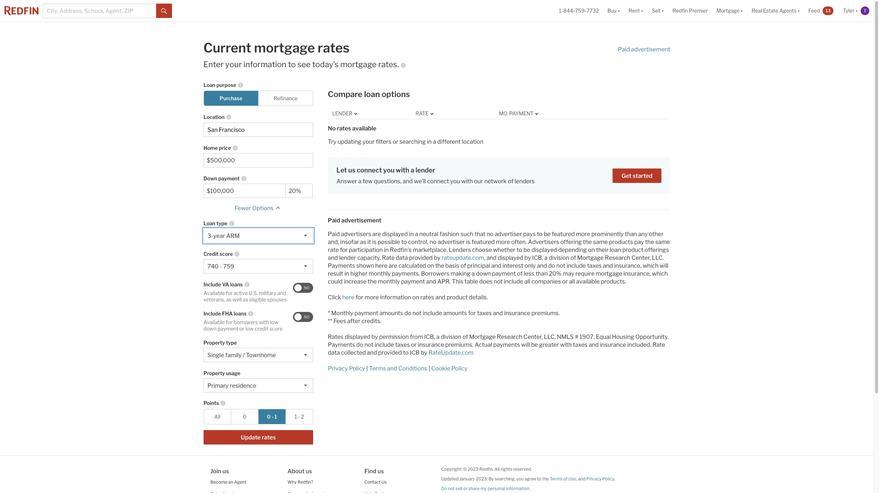 Task type: describe. For each thing, give the bounding box(es) containing it.
let
[[337, 166, 347, 174]]

capacity.
[[358, 255, 381, 261]]

to down the often.
[[517, 247, 523, 253]]

try
[[328, 138, 337, 145]]

1 vertical spatial paid
[[328, 217, 340, 224]]

home price
[[204, 145, 231, 151]]

not up 20%
[[557, 262, 566, 269]]

type for year
[[217, 220, 228, 227]]

available for active u.s. military and veterans, as well as eligible spouses
[[204, 290, 287, 303]]

the right the increase
[[368, 278, 377, 285]]

0 vertical spatial loan
[[364, 90, 380, 99]]

and left the interest
[[492, 262, 502, 269]]

0 vertical spatial score
[[220, 251, 233, 257]]

down payment element
[[286, 171, 309, 184]]

sell
[[456, 486, 463, 491]]

1 horizontal spatial paid advertisement
[[618, 46, 671, 53]]

1 vertical spatial insurance,
[[624, 270, 651, 277]]

1 all from the left
[[525, 278, 531, 285]]

home
[[204, 145, 218, 151]]

Purchase radio
[[204, 91, 259, 106]]

2 horizontal spatial information
[[506, 486, 530, 491]]

the right offering
[[583, 239, 592, 246]]

lenders
[[449, 247, 471, 253]]

0 - 1
[[267, 414, 277, 420]]

1 same from the left
[[594, 239, 608, 246]]

1 horizontal spatial lender
[[416, 166, 436, 174]]

2 vertical spatial more
[[365, 294, 379, 301]]

1 horizontal spatial your
[[363, 138, 375, 145]]

by
[[489, 476, 494, 482]]

icb, inside , and displayed by icb, a division of mortgage research center, llc. payments shown here are calculated on the basis of principal and interest only and do not include taxes and insurance, which will result in higher monthly payments. borrowers making a down payment of less than 20% may require mortgage insurance, which could increase the monthly payment and apr. this table does not include all companies or all available products.
[[533, 255, 544, 261]]

payments
[[494, 342, 520, 348]]

of down depending
[[571, 255, 576, 261]]

townhome
[[246, 352, 276, 359]]

0 horizontal spatial as
[[226, 296, 232, 303]]

1 horizontal spatial advertiser
[[495, 231, 522, 238]]

1 horizontal spatial low
[[270, 319, 279, 325]]

payments.
[[392, 270, 420, 277]]

down payment
[[204, 175, 240, 182]]

rent ▾
[[629, 8, 644, 14]]

result
[[328, 270, 344, 277]]

include fha loans
[[204, 311, 247, 317]]

submit search image
[[161, 8, 167, 14]]

0 horizontal spatial here
[[343, 294, 355, 301]]

1 vertical spatial paid advertisement
[[328, 217, 382, 224]]

1 - 2 radio
[[286, 409, 313, 425]]

0 horizontal spatial on
[[413, 294, 420, 301]]

as inside paid advertisers are displayed in a neutral fashion such that no advertiser pays to be featured more prominently than any other and, insofar as it is possible to control, no advertiser is featured more often. advertisers offering the same products pay the same rate for participation in redfin's marketplace. lenders choose whether to be displayed depending on their loan product offerings and lender capacity. rate data provided by
[[360, 239, 366, 246]]

not inside the rates displayed by permission from icb, a division of mortgage research center, llc, nmls # 1907, equal housing opportunity. payments do not include taxes or insurance premiums. actual payments will be greater with taxes and insurance included. rate data collected and provided to icb by
[[365, 342, 374, 348]]

higher
[[351, 270, 368, 277]]

2023
[[468, 467, 479, 472]]

loan for loan type
[[204, 220, 216, 227]]

not right do
[[448, 486, 455, 491]]

included.
[[628, 342, 652, 348]]

principal
[[468, 262, 490, 269]]

borrowers
[[234, 319, 258, 325]]

score inside available for borrowers with low down payment or low credit score
[[270, 326, 283, 332]]

do not sell or share my personal information .
[[442, 486, 531, 491]]

rates.
[[379, 60, 399, 69]]

by inside paid advertisers are displayed in a neutral fashion such that no advertiser pays to be featured more prominently than any other and, insofar as it is possible to control, no advertiser is featured more often. advertisers offering the same products pay the same rate for participation in redfin's marketplace. lenders choose whether to be displayed depending on their loan product offerings and lender capacity. rate data provided by
[[434, 255, 441, 261]]

credit score
[[204, 251, 233, 257]]

0 vertical spatial available
[[353, 125, 377, 132]]

year
[[214, 233, 225, 239]]

their
[[597, 247, 609, 253]]

started
[[633, 172, 653, 179]]

0 vertical spatial connect
[[357, 166, 382, 174]]

down inside , and displayed by icb, a division of mortgage research center, llc. payments shown here are calculated on the basis of principal and interest only and do not include taxes and insurance, which will result in higher monthly payments. borrowers making a down payment of less than 20% may require mortgage insurance, which could increase the monthly payment and apr. this table does not include all companies or all available products.
[[476, 270, 491, 277]]

lender
[[332, 110, 353, 117]]

1 horizontal spatial .
[[615, 476, 615, 482]]

payment inside available for borrowers with low down payment or low credit score
[[218, 326, 239, 332]]

agree
[[525, 476, 537, 482]]

0 horizontal spatial advertiser
[[438, 239, 465, 246]]

by right icb at the bottom of page
[[421, 349, 428, 356]]

0 horizontal spatial advertisement
[[342, 217, 382, 224]]

on inside paid advertisers are displayed in a neutral fashion such that no advertiser pays to be featured more prominently than any other and, insofar as it is possible to control, no advertiser is featured more often. advertisers offering the same products pay the same rate for participation in redfin's marketplace. lenders choose whether to be displayed depending on their loan product offerings and lender capacity. rate data provided by
[[589, 247, 595, 253]]

payment down the payments.
[[402, 278, 425, 285]]

rates right no
[[337, 125, 351, 132]]

network
[[485, 178, 507, 185]]

become an agent
[[211, 480, 247, 485]]

0 horizontal spatial product
[[447, 294, 468, 301]]

insurance inside * monthly payment amounts do not include amounts for taxes and insurance premiums. ** fees after credits.
[[505, 310, 531, 317]]

tyler ▾
[[844, 8, 859, 14]]

▾ inside real estate agents ▾ link
[[798, 8, 800, 14]]

real estate agents ▾ button
[[748, 0, 805, 22]]

displayed inside , and displayed by icb, a division of mortgage research center, llc. payments shown here are calculated on the basis of principal and interest only and do not include taxes and insurance, which will result in higher monthly payments. borrowers making a down payment of less than 20% may require mortgage insurance, which could increase the monthly payment and apr. this table does not include all companies or all available products.
[[498, 255, 524, 261]]

payment down the interest
[[492, 270, 516, 277]]

0 vertical spatial be
[[544, 231, 551, 238]]

0 horizontal spatial insurance
[[418, 342, 444, 348]]

offering
[[561, 239, 582, 246]]

1 horizontal spatial ,
[[577, 476, 578, 482]]

fewer
[[235, 205, 251, 212]]

do inside , and displayed by icb, a division of mortgage research center, llc. payments shown here are calculated on the basis of principal and interest only and do not include taxes and insurance, which will result in higher monthly payments. borrowers making a down payment of less than 20% may require mortgage insurance, which could increase the monthly payment and apr. this table does not include all companies or all available products.
[[549, 262, 556, 269]]

of inside the rates displayed by permission from icb, a division of mortgage research center, llc, nmls # 1907, equal housing opportunity. payments do not include taxes or insurance premiums. actual payments will be greater with taxes and insurance included. rate data collected and provided to icb by
[[463, 334, 468, 340]]

- for 0
[[272, 414, 274, 420]]

sell ▾
[[652, 8, 664, 14]]

0 horizontal spatial mortgage
[[254, 40, 315, 56]]

1 vertical spatial all
[[495, 467, 500, 472]]

to up redfin's
[[402, 239, 407, 246]]

1 | from the left
[[367, 365, 368, 372]]

1 vertical spatial privacy policy link
[[587, 476, 615, 482]]

include inside * monthly payment amounts do not include amounts for taxes and insurance premiums. ** fees after credits.
[[423, 310, 442, 317]]

taxes inside * monthly payment amounts do not include amounts for taxes and insurance premiums. ** fees after credits.
[[477, 310, 492, 317]]

2 1 from the left
[[295, 414, 297, 420]]

▾ for tyler ▾
[[856, 8, 859, 14]]

7732
[[587, 8, 599, 14]]

0 horizontal spatial low
[[246, 326, 254, 332]]

llc.
[[652, 255, 664, 261]]

0 vertical spatial no
[[487, 231, 494, 238]]

▾ for buy ▾
[[618, 8, 620, 14]]

0 vertical spatial more
[[577, 231, 591, 238]]

and right only
[[537, 262, 547, 269]]

or inside , and displayed by icb, a division of mortgage research center, llc. payments shown here are calculated on the basis of principal and interest only and do not include taxes and insurance, which will result in higher monthly payments. borrowers making a down payment of less than 20% may require mortgage insurance, which could increase the monthly payment and apr. this table does not include all companies or all available products.
[[563, 278, 568, 285]]

include for include va loans
[[204, 281, 221, 288]]

us for join
[[223, 468, 229, 475]]

1 vertical spatial .
[[530, 486, 531, 491]]

rates displayed by permission from icb, a division of mortgage research center, llc, nmls # 1907, equal housing opportunity. payments do not include taxes or insurance premiums. actual payments will be greater with taxes and insurance included. rate data collected and provided to icb by
[[328, 334, 669, 356]]

0 - 1 radio
[[258, 409, 286, 425]]

1 horizontal spatial more
[[496, 239, 510, 246]]

with up the 'questions,'
[[396, 166, 410, 174]]

0 horizontal spatial privacy policy link
[[328, 365, 365, 372]]

2 | from the left
[[429, 365, 430, 372]]

payment inside * monthly payment amounts do not include amounts for taxes and insurance premiums. ** fees after credits.
[[355, 310, 379, 317]]

our
[[474, 178, 483, 185]]

1 vertical spatial terms
[[550, 476, 563, 482]]

about
[[288, 468, 305, 475]]

include inside the rates displayed by permission from icb, a division of mortgage research center, llc, nmls # 1907, equal housing opportunity. payments do not include taxes or insurance premiums. actual payments will be greater with taxes and insurance included. rate data collected and provided to icb by
[[375, 342, 394, 348]]

0 horizontal spatial privacy
[[328, 365, 348, 372]]

1 vertical spatial no
[[430, 239, 437, 246]]

feed
[[809, 8, 821, 14]]

- for 740
[[220, 263, 222, 270]]

740 - 759
[[208, 263, 234, 270]]

of left lenders
[[508, 178, 514, 185]]

2 is from the left
[[466, 239, 471, 246]]

a up "we'll"
[[411, 166, 415, 174]]

0 vertical spatial featured
[[552, 231, 575, 238]]

redfin.
[[480, 467, 494, 472]]

▾ for mortgage ▾
[[741, 8, 744, 14]]

let us connect you with a lender
[[337, 166, 436, 174]]

displayed down advertisers
[[532, 247, 558, 253]]

than inside paid advertisers are displayed in a neutral fashion such that no advertiser pays to be featured more prominently than any other and, insofar as it is possible to control, no advertiser is featured more often. advertisers offering the same products pay the same rate for participation in redfin's marketplace. lenders choose whether to be displayed depending on their loan product offerings and lender capacity. rate data provided by
[[625, 231, 638, 238]]

and inside available for active u.s. military and veterans, as well as eligible spouses
[[278, 290, 286, 296]]

rent ▾ button
[[625, 0, 648, 22]]

actual
[[475, 342, 492, 348]]

shown
[[357, 262, 374, 269]]

1 vertical spatial privacy
[[587, 476, 602, 482]]

loans for include fha loans
[[234, 311, 247, 317]]

1 horizontal spatial policy
[[452, 365, 468, 372]]

for inside available for borrowers with low down payment or low credit score
[[226, 319, 233, 325]]

option group for loan purpose
[[204, 91, 313, 106]]

for right here link
[[356, 294, 364, 301]]

for inside * monthly payment amounts do not include amounts for taxes and insurance premiums. ** fees after credits.
[[469, 310, 476, 317]]

0 vertical spatial terms
[[369, 365, 386, 372]]

and down the "choose"
[[487, 255, 497, 261]]

are inside paid advertisers are displayed in a neutral fashion such that no advertiser pays to be featured more prominently than any other and, insofar as it is possible to control, no advertiser is featured more often. advertisers offering the same products pay the same rate for participation in redfin's marketplace. lenders choose whether to be displayed depending on their loan product offerings and lender capacity. rate data provided by
[[373, 231, 381, 238]]

why redfin? button
[[288, 480, 313, 485]]

rateupdate.com link
[[442, 255, 484, 261]]

rateupdate.com
[[442, 255, 484, 261]]

reserved.
[[514, 467, 532, 472]]

for inside available for active u.s. military and veterans, as well as eligible spouses
[[226, 290, 233, 296]]

rate inside the rates displayed by permission from icb, a division of mortgage research center, llc, nmls # 1907, equal housing opportunity. payments do not include taxes or insurance premiums. actual payments will be greater with taxes and insurance included. rate data collected and provided to icb by
[[653, 342, 666, 348]]

prominently
[[592, 231, 624, 238]]

2 horizontal spatial policy
[[603, 476, 615, 482]]

why
[[288, 480, 297, 485]]

rates up today's
[[318, 40, 350, 56]]

well
[[233, 296, 242, 303]]

the right agree
[[543, 476, 549, 482]]

1 vertical spatial be
[[524, 247, 531, 253]]

1 vertical spatial which
[[653, 270, 668, 277]]

by down credits.
[[372, 334, 378, 340]]

research inside , and displayed by icb, a division of mortgage research center, llc. payments shown here are calculated on the basis of principal and interest only and do not include taxes and insurance, which will result in higher monthly payments. borrowers making a down payment of less than 20% may require mortgage insurance, which could increase the monthly payment and apr. this table does not include all companies or all available products.
[[605, 255, 631, 261]]

759
[[223, 263, 234, 270]]

basis
[[446, 262, 460, 269]]

1 vertical spatial featured
[[472, 239, 495, 246]]

personal
[[488, 486, 506, 491]]

0 horizontal spatial policy
[[349, 365, 365, 372]]

property type element
[[204, 335, 310, 348]]

Refinance radio
[[258, 91, 313, 106]]

, and displayed by icb, a division of mortgage research center, llc. payments shown here are calculated on the basis of principal and interest only and do not include taxes and insurance, which will result in higher monthly payments. borrowers making a down payment of less than 20% may require mortgage insurance, which could increase the monthly payment and apr. this table does not include all companies or all available products.
[[328, 255, 669, 285]]

and right collected
[[367, 349, 377, 356]]

with inside available for borrowers with low down payment or low credit score
[[259, 319, 269, 325]]

often.
[[512, 239, 527, 246]]

mortgage inside , and displayed by icb, a division of mortgage research center, llc. payments shown here are calculated on the basis of principal and interest only and do not include taxes and insurance, which will result in higher monthly payments. borrowers making a down payment of less than 20% may require mortgage insurance, which could increase the monthly payment and apr. this table does not include all companies or all available products.
[[596, 270, 623, 277]]

redfin's
[[390, 247, 412, 253]]

product inside paid advertisers are displayed in a neutral fashion such that no advertiser pays to be featured more prominently than any other and, insofar as it is possible to control, no advertiser is featured more often. advertisers offering the same products pay the same rate for participation in redfin's marketplace. lenders choose whether to be displayed depending on their loan product offerings and lender capacity. rate data provided by
[[623, 247, 644, 253]]

arm
[[226, 233, 240, 239]]

buy ▾ button
[[608, 0, 620, 22]]

2 horizontal spatial insurance
[[600, 342, 627, 348]]

provided inside paid advertisers are displayed in a neutral fashion such that no advertiser pays to be featured more prominently than any other and, insofar as it is possible to control, no advertiser is featured more often. advertisers offering the same products pay the same rate for participation in redfin's marketplace. lenders choose whether to be displayed depending on their loan product offerings and lender capacity. rate data provided by
[[409, 255, 433, 261]]

no
[[328, 125, 336, 132]]

estate
[[764, 8, 779, 14]]

a left different
[[433, 138, 436, 145]]

payment right down on the top left
[[219, 175, 240, 182]]

displayed up possible
[[383, 231, 408, 238]]

agent
[[234, 480, 247, 485]]

icb
[[410, 349, 420, 356]]

credit
[[255, 326, 269, 332]]

will inside , and displayed by icb, a division of mortgage research center, llc. payments shown here are calculated on the basis of principal and interest only and do not include taxes and insurance, which will result in higher monthly payments. borrowers making a down payment of less than 20% may require mortgage insurance, which could increase the monthly payment and apr. this table does not include all companies or all available products.
[[660, 262, 669, 269]]

payment
[[510, 110, 534, 117]]

or right filters
[[393, 138, 399, 145]]

the up 'borrowers'
[[436, 262, 445, 269]]

are inside , and displayed by icb, a division of mortgage research center, llc. payments shown here are calculated on the basis of principal and interest only and do not include taxes and insurance, which will result in higher monthly payments. borrowers making a down payment of less than 20% may require mortgage insurance, which could increase the monthly payment and apr. this table does not include all companies or all available products.
[[389, 262, 398, 269]]

include up may
[[567, 262, 586, 269]]

rates inside button
[[262, 434, 276, 441]]

or inside available for borrowers with low down payment or low credit score
[[240, 326, 245, 332]]

▾ for sell ▾
[[662, 8, 664, 14]]

▾ for rent ▾
[[641, 8, 644, 14]]

premiums. inside * monthly payment amounts do not include amounts for taxes and insurance premiums. ** fees after credits.
[[532, 310, 560, 317]]

premiums. inside the rates displayed by permission from icb, a division of mortgage research center, llc, nmls # 1907, equal housing opportunity. payments do not include taxes or insurance premiums. actual payments will be greater with taxes and insurance included. rate data collected and provided to icb by
[[446, 342, 474, 348]]

1 horizontal spatial information
[[380, 294, 411, 301]]

displayed inside the rates displayed by permission from icb, a division of mortgage research center, llc, nmls # 1907, equal housing opportunity. payments do not include taxes or insurance premiums. actual payments will be greater with taxes and insurance included. rate data collected and provided to icb by
[[345, 334, 371, 340]]

rate inside button
[[416, 110, 429, 117]]

such
[[461, 231, 474, 238]]

will inside the rates displayed by permission from icb, a division of mortgage research center, llc, nmls # 1907, equal housing opportunity. payments do not include taxes or insurance premiums. actual payments will be greater with taxes and insurance included. rate data collected and provided to icb by
[[522, 342, 530, 348]]

and up products.
[[603, 262, 613, 269]]

1 vertical spatial monthly
[[378, 278, 400, 285]]

fashion
[[440, 231, 460, 238]]

than inside , and displayed by icb, a division of mortgage research center, llc. payments shown here are calculated on the basis of principal and interest only and do not include taxes and insurance, which will result in higher monthly payments. borrowers making a down payment of less than 20% may require mortgage insurance, which could increase the monthly payment and apr. this table does not include all companies or all available products.
[[536, 270, 548, 277]]

monthly
[[332, 310, 354, 317]]

not right does
[[494, 278, 503, 285]]

0 vertical spatial you
[[384, 166, 395, 174]]

in down possible
[[384, 247, 389, 253]]

greater
[[540, 342, 559, 348]]

0 radio
[[231, 409, 259, 425]]

division inside , and displayed by icb, a division of mortgage research center, llc. payments shown here are calculated on the basis of principal and interest only and do not include taxes and insurance, which will result in higher monthly payments. borrowers making a down payment of less than 20% may require mortgage insurance, which could increase the monthly payment and apr. this table does not include all companies or all available products.
[[549, 255, 570, 261]]

rent ▾ button
[[629, 0, 644, 22]]

rateupdate.com
[[429, 349, 474, 356]]

rate button
[[416, 110, 435, 117]]

enter
[[204, 60, 224, 69]]

we'll
[[414, 178, 426, 185]]

offerings
[[645, 247, 670, 253]]

for inside paid advertisers are displayed in a neutral fashion such that no advertiser pays to be featured more prominently than any other and, insofar as it is possible to control, no advertiser is featured more often. advertisers offering the same products pay the same rate for participation in redfin's marketplace. lenders choose whether to be displayed depending on their loan product offerings and lender capacity. rate data provided by
[[340, 247, 348, 253]]

2 same from the left
[[656, 239, 670, 246]]

not inside * monthly payment amounts do not include amounts for taxes and insurance premiums. ** fees after credits.
[[413, 310, 422, 317]]

us for about
[[306, 468, 312, 475]]

mortgage ▾ button
[[713, 0, 748, 22]]

down inside available for borrowers with low down payment or low credit score
[[204, 326, 217, 332]]

, inside , and displayed by icb, a division of mortgage research center, llc. payments shown here are calculated on the basis of principal and interest only and do not include taxes and insurance, which will result in higher monthly payments. borrowers making a down payment of less than 20% may require mortgage insurance, which could increase the monthly payment and apr. this table does not include all companies or all available products.
[[484, 255, 486, 261]]

0 vertical spatial insurance,
[[615, 262, 642, 269]]

1907,
[[580, 334, 595, 340]]

0 vertical spatial information
[[244, 60, 287, 69]]

on inside , and displayed by icb, a division of mortgage research center, llc. payments shown here are calculated on the basis of principal and interest only and do not include taxes and insurance, which will result in higher monthly payments. borrowers making a down payment of less than 20% may require mortgage insurance, which could increase the monthly payment and apr. this table does not include all companies or all available products.
[[428, 262, 434, 269]]

available for borrowers with low down payment or low credit score
[[204, 319, 283, 332]]

* monthly payment amounts do not include amounts for taxes and insurance premiums. ** fees after credits.
[[328, 310, 560, 325]]

family
[[225, 352, 242, 359]]

available for veterans,
[[204, 290, 225, 296]]

with left our
[[462, 178, 473, 185]]

rateupdate.com link
[[429, 349, 474, 356]]

buy ▾
[[608, 8, 620, 14]]

759-
[[576, 8, 587, 14]]

in up control,
[[409, 231, 414, 238]]

1-
[[559, 8, 564, 14]]



Task type: vqa. For each thing, say whether or not it's contained in the screenshot.
3 Units
no



Task type: locate. For each thing, give the bounding box(es) containing it.
monthly down the payments.
[[378, 278, 400, 285]]

tyler
[[844, 8, 855, 14]]

and up the rates displayed by permission from icb, a division of mortgage research center, llc, nmls # 1907, equal housing opportunity. payments do not include taxes or insurance premiums. actual payments will be greater with taxes and insurance included. rate data collected and provided to icb by
[[493, 310, 503, 317]]

City, Address, School, Agent, ZIP search field
[[43, 4, 156, 18]]

filters
[[376, 138, 392, 145]]

rate down 'opportunity.' on the bottom right of the page
[[653, 342, 666, 348]]

data inside paid advertisers are displayed in a neutral fashion such that no advertiser pays to be featured more prominently than any other and, insofar as it is possible to control, no advertiser is featured more often. advertisers offering the same products pay the same rate for participation in redfin's marketplace. lenders choose whether to be displayed depending on their loan product offerings and lender capacity. rate data provided by
[[396, 255, 408, 261]]

or up icb at the bottom of page
[[411, 342, 417, 348]]

to left see
[[288, 60, 296, 69]]

military
[[259, 290, 277, 296]]

become
[[211, 480, 227, 485]]

more up offering
[[577, 231, 591, 238]]

0 horizontal spatial |
[[367, 365, 368, 372]]

2 ▾ from the left
[[641, 8, 644, 14]]

research up payments
[[497, 334, 523, 340]]

0 horizontal spatial same
[[594, 239, 608, 246]]

details.
[[469, 294, 488, 301]]

of left less
[[517, 270, 523, 277]]

real
[[752, 8, 763, 14]]

loan
[[364, 90, 380, 99], [610, 247, 622, 253]]

0 vertical spatial privacy policy link
[[328, 365, 365, 372]]

1 horizontal spatial research
[[605, 255, 631, 261]]

1 amounts from the left
[[380, 310, 403, 317]]

use
[[569, 476, 577, 482]]

buy
[[608, 8, 617, 14]]

0 horizontal spatial paid advertisement
[[328, 217, 382, 224]]

0 vertical spatial premiums.
[[532, 310, 560, 317]]

research inside the rates displayed by permission from icb, a division of mortgage research center, llc, nmls # 1907, equal housing opportunity. payments do not include taxes or insurance premiums. actual payments will be greater with taxes and insurance included. rate data collected and provided to icb by
[[497, 334, 523, 340]]

0 horizontal spatial your
[[225, 60, 242, 69]]

provided
[[409, 255, 433, 261], [378, 349, 402, 356]]

join
[[211, 468, 221, 475]]

a inside the rates displayed by permission from icb, a division of mortgage research center, llc, nmls # 1907, equal housing opportunity. payments do not include taxes or insurance premiums. actual payments will be greater with taxes and insurance included. rate data collected and provided to icb by
[[437, 334, 440, 340]]

do inside the rates displayed by permission from icb, a division of mortgage research center, llc, nmls # 1907, equal housing opportunity. payments do not include taxes or insurance premiums. actual payments will be greater with taxes and insurance included. rate data collected and provided to icb by
[[357, 342, 364, 348]]

options
[[382, 90, 410, 99]]

here link
[[343, 294, 355, 301]]

payments inside , and displayed by icb, a division of mortgage research center, llc. payments shown here are calculated on the basis of principal and interest only and do not include taxes and insurance, which will result in higher monthly payments. borrowers making a down payment of less than 20% may require mortgage insurance, which could increase the monthly payment and apr. this table does not include all companies or all available products.
[[328, 262, 355, 269]]

1 vertical spatial icb,
[[425, 334, 436, 340]]

1 payments from the top
[[328, 262, 355, 269]]

1 1 from the left
[[275, 414, 277, 420]]

pay
[[635, 239, 644, 246]]

1 vertical spatial your
[[363, 138, 375, 145]]

amounts down the 'this'
[[444, 310, 467, 317]]

2 horizontal spatial mortgage
[[596, 270, 623, 277]]

in inside , and displayed by icb, a division of mortgage research center, llc. payments shown here are calculated on the basis of principal and interest only and do not include taxes and insurance, which will result in higher monthly payments. borrowers making a down payment of less than 20% may require mortgage insurance, which could increase the monthly payment and apr. this table does not include all companies or all available products.
[[345, 270, 349, 277]]

1 vertical spatial on
[[428, 262, 434, 269]]

mortgage inside the rates displayed by permission from icb, a division of mortgage research center, llc, nmls # 1907, equal housing opportunity. payments do not include taxes or insurance premiums. actual payments will be greater with taxes and insurance included. rate data collected and provided to icb by
[[470, 334, 496, 340]]

agents
[[780, 8, 797, 14]]

State, City, County, ZIP search field
[[204, 123, 313, 137]]

▾ inside sell ▾ dropdown button
[[662, 8, 664, 14]]

option group containing purchase
[[204, 91, 313, 106]]

no right that
[[487, 231, 494, 238]]

any
[[639, 231, 648, 238]]

terms of use link
[[550, 476, 577, 482]]

it
[[368, 239, 371, 246]]

to right agree
[[538, 476, 542, 482]]

payments inside the rates displayed by permission from icb, a division of mortgage research center, llc, nmls # 1907, equal housing opportunity. payments do not include taxes or insurance premiums. actual payments will be greater with taxes and insurance included. rate data collected and provided to icb by
[[328, 342, 355, 348]]

1 horizontal spatial as
[[243, 296, 248, 303]]

loan up the 3-
[[204, 220, 216, 227]]

2 payments from the top
[[328, 342, 355, 348]]

low
[[270, 319, 279, 325], [246, 326, 254, 332]]

1 include from the top
[[204, 281, 221, 288]]

▾ right sell
[[662, 8, 664, 14]]

redfin premier
[[673, 8, 708, 14]]

a up table
[[472, 270, 475, 277]]

terms left conditions at the bottom of the page
[[369, 365, 386, 372]]

updated january 2023: by searching, you agree to the terms of use , and privacy policy .
[[442, 476, 615, 482]]

1 horizontal spatial all
[[495, 467, 500, 472]]

1 vertical spatial here
[[343, 294, 355, 301]]

2 horizontal spatial you
[[517, 476, 524, 482]]

is
[[373, 239, 377, 246], [466, 239, 471, 246]]

va
[[222, 281, 229, 288]]

0 inside radio
[[243, 414, 247, 420]]

1 horizontal spatial no
[[487, 231, 494, 238]]

connect up few
[[357, 166, 382, 174]]

0 horizontal spatial lender
[[339, 255, 356, 261]]

▾ inside buy ▾ dropdown button
[[618, 8, 620, 14]]

1 horizontal spatial loan
[[610, 247, 622, 253]]

▾ right the rent
[[641, 8, 644, 14]]

1 horizontal spatial privacy
[[587, 476, 602, 482]]

for down details.
[[469, 310, 476, 317]]

1 vertical spatial loan
[[610, 247, 622, 253]]

insurance
[[505, 310, 531, 317], [418, 342, 444, 348], [600, 342, 627, 348]]

here inside , and displayed by icb, a division of mortgage research center, llc. payments shown here are calculated on the basis of principal and interest only and do not include taxes and insurance, which will result in higher monthly payments. borrowers making a down payment of less than 20% may require mortgage insurance, which could increase the monthly payment and apr. this table does not include all companies or all available products.
[[376, 262, 388, 269]]

rates down 'borrowers'
[[421, 294, 435, 301]]

provided down permission
[[378, 349, 402, 356]]

does
[[480, 278, 493, 285]]

opportunity.
[[636, 334, 669, 340]]

policy
[[349, 365, 365, 372], [452, 365, 468, 372], [603, 476, 615, 482]]

1 vertical spatial connect
[[427, 178, 449, 185]]

few
[[363, 178, 373, 185]]

of left the use
[[564, 476, 568, 482]]

property for primary residence
[[204, 370, 225, 376]]

rights
[[501, 467, 513, 472]]

data down redfin's
[[396, 255, 408, 261]]

will right payments
[[522, 342, 530, 348]]

0 up update rates button on the left bottom
[[267, 414, 271, 420]]

0 vertical spatial available
[[204, 290, 225, 296]]

rate
[[416, 110, 429, 117], [382, 255, 395, 261], [653, 342, 666, 348]]

2 vertical spatial on
[[413, 294, 420, 301]]

and down 1907,
[[589, 342, 599, 348]]

1 vertical spatial you
[[451, 178, 460, 185]]

2 option group from the top
[[204, 409, 313, 425]]

do up 20%
[[549, 262, 556, 269]]

rates right 'update'
[[262, 434, 276, 441]]

Down payment text field
[[207, 188, 283, 195]]

type inside "element"
[[226, 340, 237, 346]]

1 horizontal spatial data
[[396, 255, 408, 261]]

primary
[[208, 382, 229, 389]]

privacy policy link
[[328, 365, 365, 372], [587, 476, 615, 482]]

0 vertical spatial product
[[623, 247, 644, 253]]

a down advertisers
[[545, 255, 548, 261]]

us for let
[[349, 166, 356, 174]]

mortgage
[[254, 40, 315, 56], [341, 60, 377, 69], [596, 270, 623, 277]]

0 vertical spatial will
[[660, 262, 669, 269]]

paid inside paid advertisers are displayed in a neutral fashion such that no advertiser pays to be featured more prominently than any other and, insofar as it is possible to control, no advertiser is featured more often. advertisers offering the same products pay the same rate for participation in redfin's marketplace. lenders choose whether to be displayed depending on their loan product offerings and lender capacity. rate data provided by
[[328, 231, 340, 238]]

here
[[376, 262, 388, 269], [343, 294, 355, 301]]

0 vertical spatial option group
[[204, 91, 313, 106]]

lender up "we'll"
[[416, 166, 436, 174]]

1 vertical spatial center,
[[524, 334, 543, 340]]

privacy right the use
[[587, 476, 602, 482]]

0 vertical spatial advertisement
[[632, 46, 671, 53]]

get
[[622, 172, 632, 179]]

available inside available for borrowers with low down payment or low credit score
[[204, 319, 225, 325]]

taxes down permission
[[396, 342, 410, 348]]

down up does
[[476, 270, 491, 277]]

1 vertical spatial data
[[328, 349, 340, 356]]

mortgage
[[717, 8, 740, 14], [578, 255, 604, 261], [470, 334, 496, 340]]

in right searching
[[427, 138, 432, 145]]

1 horizontal spatial terms
[[550, 476, 563, 482]]

mortgage up products.
[[596, 270, 623, 277]]

0 horizontal spatial connect
[[357, 166, 382, 174]]

and left conditions at the bottom of the page
[[387, 365, 397, 372]]

provided inside the rates displayed by permission from icb, a division of mortgage research center, llc, nmls # 1907, equal housing opportunity. payments do not include taxes or insurance premiums. actual payments will be greater with taxes and insurance included. rate data collected and provided to icb by
[[378, 349, 402, 356]]

include down the interest
[[504, 278, 524, 285]]

all down less
[[525, 278, 531, 285]]

1 vertical spatial mortgage
[[578, 255, 604, 261]]

1 horizontal spatial provided
[[409, 255, 433, 261]]

score up 759
[[220, 251, 233, 257]]

be down the often.
[[524, 247, 531, 253]]

may
[[563, 270, 575, 277]]

0 horizontal spatial than
[[536, 270, 548, 277]]

0 horizontal spatial provided
[[378, 349, 402, 356]]

user photo image
[[861, 6, 870, 15]]

| left terms and conditions link
[[367, 365, 368, 372]]

type up family
[[226, 340, 237, 346]]

1 property from the top
[[204, 340, 225, 346]]

2 available from the top
[[204, 319, 225, 325]]

of up rateupdate.com
[[463, 334, 468, 340]]

click here for more information on rates and product details.
[[328, 294, 488, 301]]

terms left the use
[[550, 476, 563, 482]]

1 horizontal spatial than
[[625, 231, 638, 238]]

data inside the rates displayed by permission from icb, a division of mortgage research center, llc, nmls # 1907, equal housing opportunity. payments do not include taxes or insurance premiums. actual payments will be greater with taxes and insurance included. rate data collected and provided to icb by
[[328, 349, 340, 356]]

property for single family / townhome
[[204, 340, 225, 346]]

0 horizontal spatial are
[[373, 231, 381, 238]]

see
[[298, 60, 311, 69]]

center, inside , and displayed by icb, a division of mortgage research center, llc. payments shown here are calculated on the basis of principal and interest only and do not include taxes and insurance, which will result in higher monthly payments. borrowers making a down payment of less than 20% may require mortgage insurance, which could increase the monthly payment and apr. this table does not include all companies or all available products.
[[632, 255, 651, 261]]

icb,
[[533, 255, 544, 261], [425, 334, 436, 340]]

do inside * monthly payment amounts do not include amounts for taxes and insurance premiums. ** fees after credits.
[[405, 310, 412, 317]]

current mortgage rates
[[204, 40, 350, 56]]

down up property type
[[204, 326, 217, 332]]

0 vertical spatial paid advertisement
[[618, 46, 671, 53]]

taxes up require in the bottom of the page
[[588, 262, 602, 269]]

insofar
[[341, 239, 359, 246]]

insurance up payments
[[505, 310, 531, 317]]

available
[[353, 125, 377, 132], [577, 278, 600, 285]]

us right the find
[[378, 468, 384, 475]]

no rates available
[[328, 125, 377, 132]]

1 vertical spatial mortgage
[[341, 60, 377, 69]]

0 vertical spatial than
[[625, 231, 638, 238]]

loan left purpose
[[204, 82, 216, 88]]

0 vertical spatial ,
[[484, 255, 486, 261]]

0 horizontal spatial will
[[522, 342, 530, 348]]

rate inside paid advertisers are displayed in a neutral fashion such that no advertiser pays to be featured more prominently than any other and, insofar as it is possible to control, no advertiser is featured more often. advertisers offering the same products pay the same rate for participation in redfin's marketplace. lenders choose whether to be displayed depending on their loan product offerings and lender capacity. rate data provided by
[[382, 255, 395, 261]]

mortgage inside , and displayed by icb, a division of mortgage research center, llc. payments shown here are calculated on the basis of principal and interest only and do not include taxes and insurance, which will result in higher monthly payments. borrowers making a down payment of less than 20% may require mortgage insurance, which could increase the monthly payment and apr. this table does not include all companies or all available products.
[[578, 255, 604, 261]]

or inside the rates displayed by permission from icb, a division of mortgage research center, llc, nmls # 1907, equal housing opportunity. payments do not include taxes or insurance premiums. actual payments will be greater with taxes and insurance included. rate data collected and provided to icb by
[[411, 342, 417, 348]]

division inside the rates displayed by permission from icb, a division of mortgage research center, llc, nmls # 1907, equal housing opportunity. payments do not include taxes or insurance premiums. actual payments will be greater with taxes and insurance included. rate data collected and provided to icb by
[[441, 334, 462, 340]]

and left "we'll"
[[403, 178, 413, 185]]

privacy policy link down collected
[[328, 365, 365, 372]]

1 loan from the top
[[204, 82, 216, 88]]

1 horizontal spatial mortgage
[[341, 60, 377, 69]]

and inside paid advertisers are displayed in a neutral fashion such that no advertiser pays to be featured more prominently than any other and, insofar as it is possible to control, no advertiser is featured more often. advertisers offering the same products pay the same rate for participation in redfin's marketplace. lenders choose whether to be displayed depending on their loan product offerings and lender capacity. rate data provided by
[[328, 255, 338, 261]]

2023:
[[476, 476, 488, 482]]

include va loans
[[204, 281, 243, 288]]

844-
[[564, 8, 576, 14]]

0 vertical spatial monthly
[[369, 270, 391, 277]]

option group
[[204, 91, 313, 106], [204, 409, 313, 425]]

property up primary
[[204, 370, 225, 376]]

3 ▾ from the left
[[662, 8, 664, 14]]

us for find
[[378, 468, 384, 475]]

available for payment
[[204, 319, 225, 325]]

loan type
[[204, 220, 228, 227]]

updating
[[338, 138, 362, 145]]

division down depending
[[549, 255, 570, 261]]

0 horizontal spatial all
[[525, 278, 531, 285]]

real estate agents ▾
[[752, 8, 800, 14]]

- inside 0 - 1 radio
[[272, 414, 274, 420]]

the down "any"
[[646, 239, 655, 246]]

you
[[384, 166, 395, 174], [451, 178, 460, 185], [517, 476, 524, 482]]

as down active
[[243, 296, 248, 303]]

taxes down #
[[573, 342, 588, 348]]

All radio
[[204, 409, 231, 425]]

#
[[575, 334, 579, 340]]

loans up active
[[230, 281, 243, 288]]

by up only
[[525, 255, 531, 261]]

2 property from the top
[[204, 370, 225, 376]]

not down click here for more information on rates and product details.
[[413, 310, 422, 317]]

1 vertical spatial include
[[204, 311, 221, 317]]

find
[[365, 468, 377, 475]]

enter your information to see today's mortgage rates.
[[204, 60, 399, 69]]

0 vertical spatial type
[[217, 220, 228, 227]]

0 inside radio
[[267, 414, 271, 420]]

conditions
[[399, 365, 428, 372]]

and inside * monthly payment amounts do not include amounts for taxes and insurance premiums. ** fees after credits.
[[493, 310, 503, 317]]

and right the use
[[579, 476, 586, 482]]

available inside available for active u.s. military and veterans, as well as eligible spouses
[[204, 290, 225, 296]]

of down the rateupdate.com
[[461, 262, 466, 269]]

to up advertisers
[[537, 231, 543, 238]]

paid inside button
[[618, 46, 630, 53]]

1 horizontal spatial will
[[660, 262, 669, 269]]

1 horizontal spatial icb,
[[533, 255, 544, 261]]

available inside , and displayed by icb, a division of mortgage research center, llc. payments shown here are calculated on the basis of principal and interest only and do not include taxes and insurance, which will result in higher monthly payments. borrowers making a down payment of less than 20% may require mortgage insurance, which could increase the monthly payment and apr. this table does not include all companies or all available products.
[[577, 278, 600, 285]]

advertiser up the often.
[[495, 231, 522, 238]]

as left it
[[360, 239, 366, 246]]

loan purpose
[[204, 82, 236, 88]]

property inside "element"
[[204, 340, 225, 346]]

is right it
[[373, 239, 377, 246]]

1 is from the left
[[373, 239, 377, 246]]

icb, inside the rates displayed by permission from icb, a division of mortgage research center, llc, nmls # 1907, equal housing opportunity. payments do not include taxes or insurance premiums. actual payments will be greater with taxes and insurance included. rate data collected and provided to icb by
[[425, 334, 436, 340]]

usage
[[226, 370, 241, 376]]

be inside the rates displayed by permission from icb, a division of mortgage research center, llc, nmls # 1907, equal housing opportunity. payments do not include taxes or insurance premiums. actual payments will be greater with taxes and insurance included. rate data collected and provided to icb by
[[532, 342, 538, 348]]

0 for 0 - 1
[[267, 414, 271, 420]]

paid advertisement
[[618, 46, 671, 53], [328, 217, 382, 224]]

6 ▾ from the left
[[856, 8, 859, 14]]

advertisement inside paid advertisement button
[[632, 46, 671, 53]]

real estate agents ▾ link
[[752, 0, 800, 22]]

and down 'borrowers'
[[427, 278, 436, 285]]

all inside all radio
[[215, 414, 221, 420]]

▾ inside rent ▾ dropdown button
[[641, 8, 644, 14]]

0 horizontal spatial no
[[430, 239, 437, 246]]

- for 1
[[298, 414, 300, 420]]

2 all from the left
[[570, 278, 575, 285]]

are up possible
[[373, 231, 381, 238]]

2 vertical spatial you
[[517, 476, 524, 482]]

1 vertical spatial payments
[[328, 342, 355, 348]]

2 horizontal spatial as
[[360, 239, 366, 246]]

0 vertical spatial which
[[643, 262, 659, 269]]

lender inside paid advertisers are displayed in a neutral fashion such that no advertiser pays to be featured more prominently than any other and, insofar as it is possible to control, no advertiser is featured more often. advertisers offering the same products pay the same rate for participation in redfin's marketplace. lenders choose whether to be displayed depending on their loan product offerings and lender capacity. rate data provided by
[[339, 255, 356, 261]]

featured up the "choose"
[[472, 239, 495, 246]]

**
[[328, 318, 333, 325]]

privacy down collected
[[328, 365, 348, 372]]

loan inside paid advertisers are displayed in a neutral fashion such that no advertiser pays to be featured more prominently than any other and, insofar as it is possible to control, no advertiser is featured more often. advertisers offering the same products pay the same rate for participation in redfin's marketplace. lenders choose whether to be displayed depending on their loan product offerings and lender capacity. rate data provided by
[[610, 247, 622, 253]]

1 horizontal spatial on
[[428, 262, 434, 269]]

option group containing all
[[204, 409, 313, 425]]

2 vertical spatial rate
[[653, 342, 666, 348]]

to inside the rates displayed by permission from icb, a division of mortgage research center, llc, nmls # 1907, equal housing opportunity. payments do not include taxes or insurance premiums. actual payments will be greater with taxes and insurance included. rate data collected and provided to icb by
[[403, 349, 409, 356]]

mo.
[[499, 110, 509, 117]]

try updating your filters or searching in a different location
[[328, 138, 484, 145]]

0 vertical spatial paid
[[618, 46, 630, 53]]

find us
[[365, 468, 384, 475]]

0 horizontal spatial be
[[524, 247, 531, 253]]

you down reserved.
[[517, 476, 524, 482]]

mortgage inside mortgage ▾ dropdown button
[[717, 8, 740, 14]]

featured
[[552, 231, 575, 238], [472, 239, 495, 246]]

and down apr.
[[436, 294, 446, 301]]

with down nmls
[[561, 342, 572, 348]]

2 amounts from the left
[[444, 310, 467, 317]]

0 horizontal spatial rate
[[382, 255, 395, 261]]

loan for loan purpose
[[204, 82, 216, 88]]

a inside paid advertisers are displayed in a neutral fashion such that no advertiser pays to be featured more prominently than any other and, insofar as it is possible to control, no advertiser is featured more often. advertisers offering the same products pay the same rate for participation in redfin's marketplace. lenders choose whether to be displayed depending on their loan product offerings and lender capacity. rate data provided by
[[415, 231, 418, 238]]

Home price text field
[[207, 157, 310, 164]]

information down updated january 2023: by searching, you agree to the terms of use , and privacy policy .
[[506, 486, 530, 491]]

option group for points
[[204, 409, 313, 425]]

1 ▾ from the left
[[618, 8, 620, 14]]

taxes inside , and displayed by icb, a division of mortgage research center, llc. payments shown here are calculated on the basis of principal and interest only and do not include taxes and insurance, which will result in higher monthly payments. borrowers making a down payment of less than 20% may require mortgage insurance, which could increase the monthly payment and apr. this table does not include all companies or all available products.
[[588, 262, 602, 269]]

payment
[[219, 175, 240, 182], [492, 270, 516, 277], [402, 278, 425, 285], [355, 310, 379, 317], [218, 326, 239, 332]]

or right sell
[[464, 486, 468, 491]]

property usage element
[[204, 366, 310, 379]]

require
[[576, 270, 595, 277]]

2 horizontal spatial rate
[[653, 342, 666, 348]]

january
[[460, 476, 475, 482]]

same up offerings
[[656, 239, 670, 246]]

*
[[328, 310, 330, 317]]

1 horizontal spatial score
[[270, 326, 283, 332]]

.
[[615, 476, 615, 482], [530, 486, 531, 491]]

center, inside the rates displayed by permission from icb, a division of mortgage research center, llc, nmls # 1907, equal housing opportunity. payments do not include taxes or insurance premiums. actual payments will be greater with taxes and insurance included. rate data collected and provided to icb by
[[524, 334, 543, 340]]

with inside the rates displayed by permission from icb, a division of mortgage research center, llc, nmls # 1907, equal housing opportunity. payments do not include taxes or insurance premiums. actual payments will be greater with taxes and insurance included. rate data collected and provided to icb by
[[561, 342, 572, 348]]

terms and conditions link
[[369, 365, 428, 372]]

1 0 from the left
[[243, 414, 247, 420]]

0 horizontal spatial score
[[220, 251, 233, 257]]

residence
[[230, 382, 256, 389]]

be up advertisers
[[544, 231, 551, 238]]

Down payment text field
[[289, 188, 310, 195]]

0 vertical spatial rate
[[416, 110, 429, 117]]

1 horizontal spatial 1
[[295, 414, 297, 420]]

apr.
[[438, 278, 451, 285]]

0 horizontal spatial terms
[[369, 365, 386, 372]]

0 horizontal spatial all
[[215, 414, 221, 420]]

0 horizontal spatial .
[[530, 486, 531, 491]]

0 vertical spatial loan
[[204, 82, 216, 88]]

terms
[[369, 365, 386, 372], [550, 476, 563, 482]]

2 horizontal spatial do
[[549, 262, 556, 269]]

0 for 0
[[243, 414, 247, 420]]

0 horizontal spatial premiums.
[[446, 342, 474, 348]]

5 ▾ from the left
[[798, 8, 800, 14]]

by inside , and displayed by icb, a division of mortgage research center, llc. payments shown here are calculated on the basis of principal and interest only and do not include taxes and insurance, which will result in higher monthly payments. borrowers making a down payment of less than 20% may require mortgage insurance, which could increase the monthly payment and apr. this table does not include all companies or all available products.
[[525, 255, 531, 261]]

single family / townhome
[[208, 352, 276, 359]]

or down borrowers
[[240, 326, 245, 332]]

fha
[[222, 311, 233, 317]]

0 horizontal spatial information
[[244, 60, 287, 69]]

all left 'rights'
[[495, 467, 500, 472]]

loans for include va loans
[[230, 281, 243, 288]]

information
[[244, 60, 287, 69], [380, 294, 411, 301], [506, 486, 530, 491]]

for down fha
[[226, 319, 233, 325]]

1 option group from the top
[[204, 91, 313, 106]]

compare loan options
[[328, 90, 410, 99]]

4 ▾ from the left
[[741, 8, 744, 14]]

loan left options
[[364, 90, 380, 99]]

why redfin?
[[288, 480, 313, 485]]

1 available from the top
[[204, 290, 225, 296]]

type for family
[[226, 340, 237, 346]]

1 horizontal spatial division
[[549, 255, 570, 261]]

advertisers
[[528, 239, 560, 246]]

mortgage down the their on the right bottom
[[578, 255, 604, 261]]

2 loan from the top
[[204, 220, 216, 227]]

0 vertical spatial lender
[[416, 166, 436, 174]]

us right join
[[223, 468, 229, 475]]

single
[[208, 352, 224, 359]]

same up the their on the right bottom
[[594, 239, 608, 246]]

payments up result
[[328, 262, 355, 269]]

increase
[[344, 278, 367, 285]]

0 horizontal spatial ,
[[484, 255, 486, 261]]

privacy policy link right the use
[[587, 476, 615, 482]]

1 horizontal spatial center,
[[632, 255, 651, 261]]

that
[[475, 231, 486, 238]]

2 vertical spatial be
[[532, 342, 538, 348]]

1 vertical spatial will
[[522, 342, 530, 348]]

policy down collected
[[349, 365, 365, 372]]

▾ inside mortgage ▾ dropdown button
[[741, 8, 744, 14]]

2 0 from the left
[[267, 414, 271, 420]]

2 include from the top
[[204, 311, 221, 317]]

connect right "we'll"
[[427, 178, 449, 185]]

3-
[[208, 233, 214, 239]]

1 horizontal spatial down
[[476, 270, 491, 277]]

payment down fha
[[218, 326, 239, 332]]

a left few
[[359, 178, 362, 185]]

for down insofar
[[340, 247, 348, 253]]

paid
[[618, 46, 630, 53], [328, 217, 340, 224], [328, 231, 340, 238]]

0 vertical spatial your
[[225, 60, 242, 69]]

- inside 1 - 2 radio
[[298, 414, 300, 420]]

taxes down details.
[[477, 310, 492, 317]]

rent
[[629, 8, 640, 14]]

after
[[348, 318, 361, 325]]

0 vertical spatial here
[[376, 262, 388, 269]]

include for include fha loans
[[204, 311, 221, 317]]



